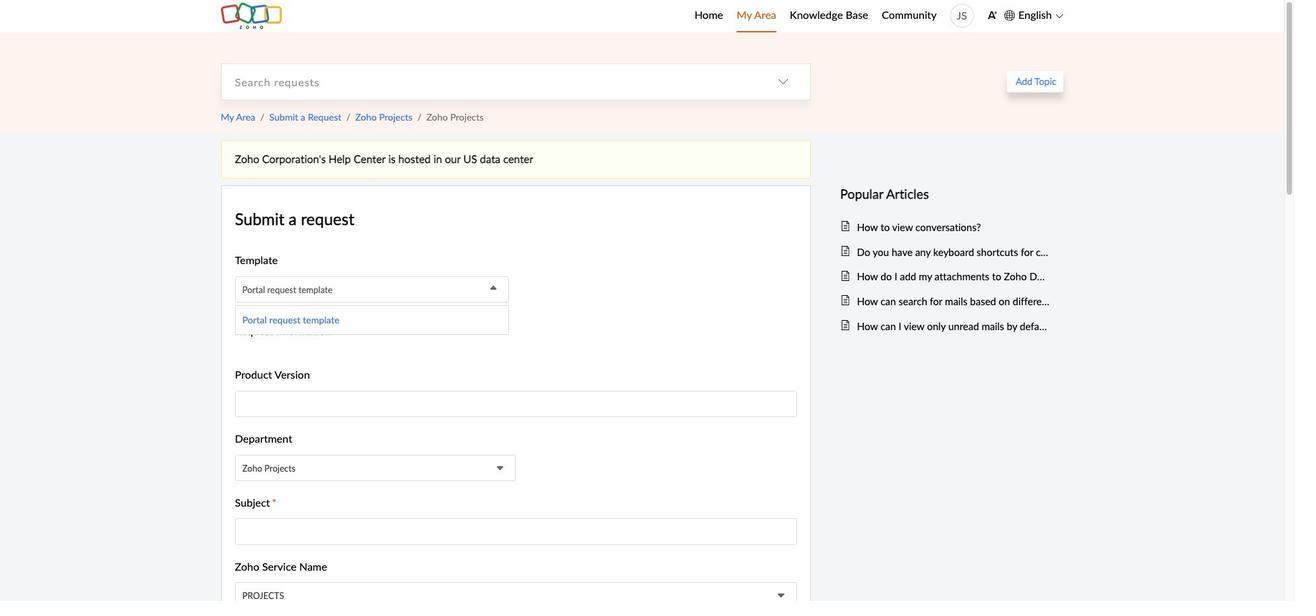 Task type: locate. For each thing, give the bounding box(es) containing it.
Portal request template search field
[[236, 277, 508, 303]]

heading
[[840, 184, 1050, 205]]

option
[[236, 306, 508, 334]]



Task type: vqa. For each thing, say whether or not it's contained in the screenshot.
the User Preference icon
yes



Task type: describe. For each thing, give the bounding box(es) containing it.
Search requests  field
[[221, 64, 756, 100]]

user preference element
[[987, 6, 997, 26]]

user preference image
[[987, 10, 997, 20]]

choose category image
[[778, 76, 788, 87]]

choose languages element
[[1004, 7, 1063, 24]]

choose category element
[[756, 64, 810, 100]]



